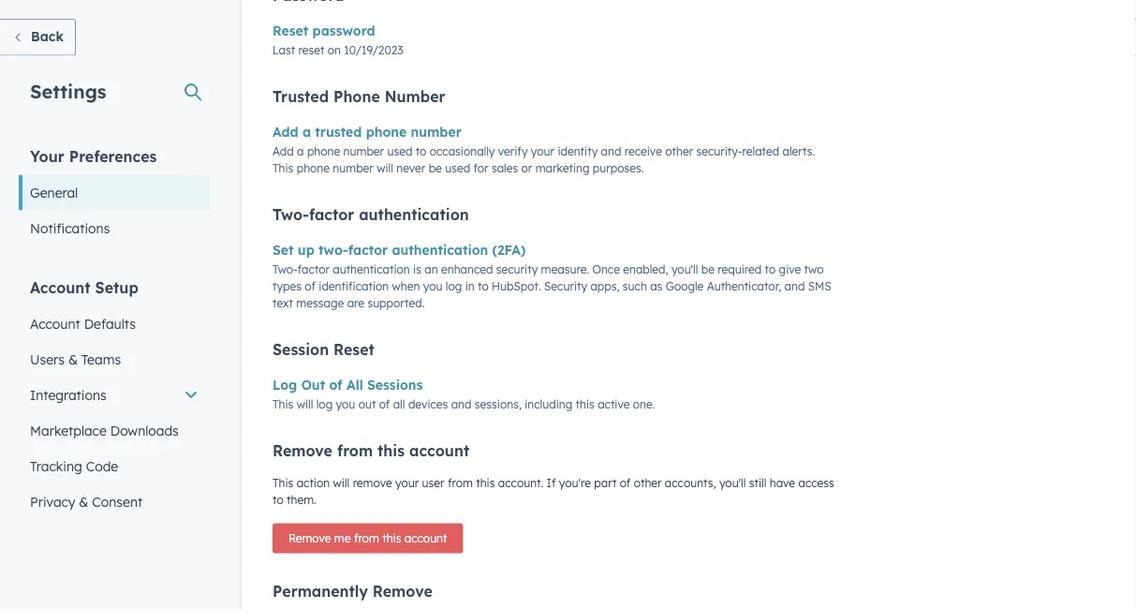 Task type: vqa. For each thing, say whether or not it's contained in the screenshot.
need
no



Task type: describe. For each thing, give the bounding box(es) containing it.
security
[[497, 262, 538, 276]]

active
[[598, 397, 630, 411]]

1 vertical spatial phone
[[307, 144, 340, 158]]

purposes.
[[593, 161, 644, 175]]

devices
[[409, 397, 448, 411]]

preferences
[[69, 147, 157, 165]]

other inside this action will remove your user from this account. if you're part of other accounts, you'll still have access to them.
[[634, 476, 662, 490]]

is
[[413, 262, 422, 276]]

accounts,
[[665, 476, 717, 490]]

1 vertical spatial number
[[344, 144, 384, 158]]

1 vertical spatial reset
[[334, 340, 375, 358]]

two-
[[319, 241, 348, 258]]

this inside this action will remove your user from this account. if you're part of other accounts, you'll still have access to them.
[[476, 476, 495, 490]]

or
[[522, 161, 533, 175]]

remove from this account
[[273, 441, 470, 460]]

account.
[[498, 476, 544, 490]]

to left give
[[765, 262, 776, 276]]

marketplace
[[30, 422, 107, 439]]

occasionally
[[430, 144, 495, 158]]

will inside this action will remove your user from this account. if you're part of other accounts, you'll still have access to them.
[[333, 476, 350, 490]]

required
[[718, 262, 762, 276]]

set up two-factor authentication (2fa) two-factor authentication is an enhanced security measure. once enabled, you'll be required to give two types of identification when you log in to hubspot. security apps, such as google authenticator, and sms text message are supported.
[[273, 241, 832, 310]]

2 vertical spatial phone
[[297, 161, 330, 175]]

receive
[[625, 144, 662, 158]]

privacy & consent link
[[19, 484, 210, 520]]

add a trusted phone number button
[[273, 120, 462, 143]]

them.
[[287, 493, 317, 507]]

set
[[273, 241, 294, 258]]

1 two- from the top
[[273, 205, 309, 223]]

me
[[334, 531, 351, 545]]

add a trusted phone number add a phone number used to occasionally verify your identity and receive other security-related alerts. this phone number will never be used for sales or marketing purposes.
[[273, 123, 816, 175]]

give
[[779, 262, 802, 276]]

teams
[[81, 351, 121, 367]]

access
[[799, 476, 835, 490]]

1 vertical spatial authentication
[[392, 241, 489, 258]]

tracking code link
[[19, 448, 210, 484]]

log out of all sessions button
[[273, 373, 423, 396]]

account defaults link
[[19, 306, 210, 342]]

general
[[30, 184, 78, 201]]

settings
[[30, 79, 106, 103]]

message
[[296, 296, 344, 310]]

to right in
[[478, 279, 489, 293]]

remove for remove me from this account
[[289, 531, 331, 545]]

you'll inside this action will remove your user from this account. if you're part of other accounts, you'll still have access to them.
[[720, 476, 746, 490]]

1 vertical spatial used
[[445, 161, 471, 175]]

users & teams link
[[19, 342, 210, 377]]

you inside log out of all sessions this will log you out of all devices and sessions, including this active one.
[[336, 397, 355, 411]]

permanently
[[273, 581, 368, 600]]

when
[[392, 279, 420, 293]]

supported.
[[368, 296, 425, 310]]

user
[[422, 476, 445, 490]]

you'll inside set up two-factor authentication (2fa) two-factor authentication is an enhanced security measure. once enabled, you'll be required to give two types of identification when you log in to hubspot. security apps, such as google authenticator, and sms text message are supported.
[[672, 262, 699, 276]]

trusted phone number
[[273, 87, 446, 105]]

tracking code
[[30, 458, 118, 474]]

in
[[465, 279, 475, 293]]

two- inside set up two-factor authentication (2fa) two-factor authentication is an enhanced security measure. once enabled, you'll be required to give two types of identification when you log in to hubspot. security apps, such as google authenticator, and sms text message are supported.
[[273, 262, 298, 276]]

alerts.
[[783, 144, 816, 158]]

security-
[[697, 144, 743, 158]]

log
[[273, 376, 297, 393]]

2 vertical spatial authentication
[[333, 262, 410, 276]]

back link
[[0, 19, 76, 56]]

(2fa)
[[493, 241, 526, 258]]

last
[[273, 43, 295, 57]]

have
[[770, 476, 796, 490]]

your inside add a trusted phone number add a phone number used to occasionally verify your identity and receive other security-related alerts. this phone number will never be used for sales or marketing purposes.
[[531, 144, 555, 158]]

code
[[86, 458, 118, 474]]

notifications link
[[19, 210, 210, 246]]

identification
[[319, 279, 389, 293]]

are
[[347, 296, 365, 310]]

1 vertical spatial factor
[[348, 241, 388, 258]]

marketplace downloads link
[[19, 413, 210, 448]]

sessions
[[367, 376, 423, 393]]

0 vertical spatial authentication
[[359, 205, 469, 223]]

as
[[651, 279, 663, 293]]

remove
[[353, 476, 392, 490]]

0 vertical spatial number
[[411, 123, 462, 139]]

and inside set up two-factor authentication (2fa) two-factor authentication is an enhanced security measure. once enabled, you'll be required to give two types of identification when you log in to hubspot. security apps, such as google authenticator, and sms text message are supported.
[[785, 279, 805, 293]]

to inside this action will remove your user from this account. if you're part of other accounts, you'll still have access to them.
[[273, 493, 284, 507]]

will inside add a trusted phone number add a phone number used to occasionally verify your identity and receive other security-related alerts. this phone number will never be used for sales or marketing purposes.
[[377, 161, 394, 175]]

account defaults
[[30, 315, 136, 332]]

account for account setup
[[30, 278, 91, 297]]

defaults
[[84, 315, 136, 332]]

apps,
[[591, 279, 620, 293]]

two
[[805, 262, 824, 276]]

security
[[545, 279, 588, 293]]

10/19/2023
[[344, 43, 404, 57]]

session reset
[[273, 340, 375, 358]]

reset password button
[[273, 19, 375, 42]]

enabled,
[[623, 262, 669, 276]]

1 vertical spatial a
[[297, 144, 304, 158]]

one.
[[633, 397, 656, 411]]

this up remove
[[378, 441, 405, 460]]

users & teams
[[30, 351, 121, 367]]

general link
[[19, 175, 210, 210]]

this inside remove me from this account button
[[383, 531, 402, 545]]

from inside this action will remove your user from this account. if you're part of other accounts, you'll still have access to them.
[[448, 476, 473, 490]]

and inside log out of all sessions this will log you out of all devices and sessions, including this active one.
[[451, 397, 472, 411]]

of inside set up two-factor authentication (2fa) two-factor authentication is an enhanced security measure. once enabled, you'll be required to give two types of identification when you log in to hubspot. security apps, such as google authenticator, and sms text message are supported.
[[305, 279, 316, 293]]

trusted
[[273, 87, 329, 105]]

an
[[425, 262, 438, 276]]

session
[[273, 340, 329, 358]]

account inside button
[[405, 531, 447, 545]]

permanently remove
[[273, 581, 433, 600]]

this inside this action will remove your user from this account. if you're part of other accounts, you'll still have access to them.
[[273, 476, 294, 490]]



Task type: locate. For each thing, give the bounding box(es) containing it.
remove for remove from this account
[[273, 441, 333, 460]]

log inside log out of all sessions this will log you out of all devices and sessions, including this active one.
[[317, 397, 333, 411]]

this up them.
[[273, 476, 294, 490]]

account up account defaults
[[30, 278, 91, 297]]

and
[[601, 144, 622, 158], [785, 279, 805, 293], [451, 397, 472, 411]]

will
[[377, 161, 394, 175], [297, 397, 313, 411], [333, 476, 350, 490]]

such
[[623, 279, 647, 293]]

2 two- from the top
[[273, 262, 298, 276]]

add
[[273, 123, 299, 139], [273, 144, 294, 158]]

authentication up an
[[392, 241, 489, 258]]

0 horizontal spatial and
[[451, 397, 472, 411]]

1 horizontal spatial used
[[445, 161, 471, 175]]

1 horizontal spatial log
[[446, 279, 462, 293]]

still
[[750, 476, 767, 490]]

remove down remove me from this account
[[373, 581, 433, 600]]

1 vertical spatial from
[[448, 476, 473, 490]]

sales
[[492, 161, 518, 175]]

reset inside "reset password last reset on 10/19/2023"
[[273, 22, 309, 38]]

0 horizontal spatial be
[[429, 161, 442, 175]]

sms
[[809, 279, 832, 293]]

1 vertical spatial &
[[79, 493, 88, 510]]

0 horizontal spatial will
[[297, 397, 313, 411]]

a down trusted
[[297, 144, 304, 158]]

this down trusted
[[273, 161, 294, 175]]

account up the user
[[410, 441, 470, 460]]

0 horizontal spatial you'll
[[672, 262, 699, 276]]

factor up the two-
[[309, 205, 355, 223]]

1 vertical spatial your
[[396, 476, 419, 490]]

factor down up
[[298, 262, 330, 276]]

2 vertical spatial from
[[354, 531, 379, 545]]

on
[[328, 43, 341, 57]]

will down out
[[297, 397, 313, 411]]

1 vertical spatial be
[[702, 262, 715, 276]]

1 vertical spatial you'll
[[720, 476, 746, 490]]

2 vertical spatial this
[[273, 476, 294, 490]]

1 account from the top
[[30, 278, 91, 297]]

privacy
[[30, 493, 75, 510]]

account
[[410, 441, 470, 460], [405, 531, 447, 545]]

your left the user
[[396, 476, 419, 490]]

0 vertical spatial you'll
[[672, 262, 699, 276]]

other right receive
[[666, 144, 694, 158]]

you
[[423, 279, 443, 293], [336, 397, 355, 411]]

tracking
[[30, 458, 82, 474]]

0 vertical spatial and
[[601, 144, 622, 158]]

your preferences
[[30, 147, 157, 165]]

privacy & consent
[[30, 493, 143, 510]]

up
[[298, 241, 315, 258]]

0 horizontal spatial &
[[68, 351, 78, 367]]

and up purposes.
[[601, 144, 622, 158]]

3 this from the top
[[273, 476, 294, 490]]

you'll up the 'google'
[[672, 262, 699, 276]]

0 vertical spatial other
[[666, 144, 694, 158]]

set up two-factor authentication (2fa) button
[[273, 238, 526, 261]]

this inside add a trusted phone number add a phone number used to occasionally verify your identity and receive other security-related alerts. this phone number will never be used for sales or marketing purposes.
[[273, 161, 294, 175]]

you'll left still
[[720, 476, 746, 490]]

log
[[446, 279, 462, 293], [317, 397, 333, 411]]

log out of all sessions this will log you out of all devices and sessions, including this active one.
[[273, 376, 656, 411]]

0 vertical spatial account
[[410, 441, 470, 460]]

users
[[30, 351, 65, 367]]

two-
[[273, 205, 309, 223], [273, 262, 298, 276]]

and right devices
[[451, 397, 472, 411]]

0 vertical spatial a
[[303, 123, 311, 139]]

log inside set up two-factor authentication (2fa) two-factor authentication is an enhanced security measure. once enabled, you'll be required to give two types of identification when you log in to hubspot. security apps, such as google authenticator, and sms text message are supported.
[[446, 279, 462, 293]]

account down the user
[[405, 531, 447, 545]]

google
[[666, 279, 704, 293]]

out
[[359, 397, 376, 411]]

two- up set
[[273, 205, 309, 223]]

a left the trusted
[[303, 123, 311, 139]]

used down occasionally
[[445, 161, 471, 175]]

1 horizontal spatial you'll
[[720, 476, 746, 490]]

other
[[666, 144, 694, 158], [634, 476, 662, 490]]

1 vertical spatial account
[[405, 531, 447, 545]]

authentication up identification
[[333, 262, 410, 276]]

phone
[[334, 87, 380, 105]]

remove me from this account button
[[273, 523, 463, 553]]

integrations button
[[19, 377, 210, 413]]

from inside button
[[354, 531, 379, 545]]

other inside add a trusted phone number add a phone number used to occasionally verify your identity and receive other security-related alerts. this phone number will never be used for sales or marketing purposes.
[[666, 144, 694, 158]]

this action will remove your user from this account. if you're part of other accounts, you'll still have access to them.
[[273, 476, 835, 507]]

1 horizontal spatial will
[[333, 476, 350, 490]]

1 vertical spatial log
[[317, 397, 333, 411]]

1 vertical spatial account
[[30, 315, 80, 332]]

password
[[313, 22, 375, 38]]

verify
[[498, 144, 528, 158]]

this
[[576, 397, 595, 411], [378, 441, 405, 460], [476, 476, 495, 490], [383, 531, 402, 545]]

two- up types
[[273, 262, 298, 276]]

1 vertical spatial this
[[273, 397, 294, 411]]

your preferences element
[[19, 146, 210, 246]]

reset up all
[[334, 340, 375, 358]]

used
[[387, 144, 413, 158], [445, 161, 471, 175]]

to up never
[[416, 144, 427, 158]]

used up never
[[387, 144, 413, 158]]

other right part
[[634, 476, 662, 490]]

number
[[385, 87, 446, 105]]

2 vertical spatial number
[[333, 161, 374, 175]]

once
[[593, 262, 620, 276]]

for
[[474, 161, 489, 175]]

0 horizontal spatial log
[[317, 397, 333, 411]]

be inside set up two-factor authentication (2fa) two-factor authentication is an enhanced security measure. once enabled, you'll be required to give two types of identification when you log in to hubspot. security apps, such as google authenticator, and sms text message are supported.
[[702, 262, 715, 276]]

all
[[347, 376, 363, 393]]

be up the 'google'
[[702, 262, 715, 276]]

0 vertical spatial two-
[[273, 205, 309, 223]]

0 vertical spatial add
[[273, 123, 299, 139]]

1 vertical spatial remove
[[289, 531, 331, 545]]

action
[[297, 476, 330, 490]]

related
[[743, 144, 780, 158]]

factor
[[309, 205, 355, 223], [348, 241, 388, 258], [298, 262, 330, 276]]

phone
[[366, 123, 407, 139], [307, 144, 340, 158], [297, 161, 330, 175]]

hubspot.
[[492, 279, 541, 293]]

account setup element
[[19, 277, 210, 555]]

enhanced
[[441, 262, 493, 276]]

0 horizontal spatial other
[[634, 476, 662, 490]]

from right me
[[354, 531, 379, 545]]

0 vertical spatial phone
[[366, 123, 407, 139]]

2 this from the top
[[273, 397, 294, 411]]

to left them.
[[273, 493, 284, 507]]

1 horizontal spatial &
[[79, 493, 88, 510]]

and down give
[[785, 279, 805, 293]]

types
[[273, 279, 302, 293]]

to
[[416, 144, 427, 158], [765, 262, 776, 276], [478, 279, 489, 293], [273, 493, 284, 507]]

remove
[[273, 441, 333, 460], [289, 531, 331, 545], [373, 581, 433, 600]]

marketing
[[536, 161, 590, 175]]

be right never
[[429, 161, 442, 175]]

2 horizontal spatial and
[[785, 279, 805, 293]]

be inside add a trusted phone number add a phone number used to occasionally verify your identity and receive other security-related alerts. this phone number will never be used for sales or marketing purposes.
[[429, 161, 442, 175]]

reset
[[299, 43, 325, 57]]

1 horizontal spatial reset
[[334, 340, 375, 358]]

1 horizontal spatial you
[[423, 279, 443, 293]]

trusted
[[315, 123, 362, 139]]

setup
[[95, 278, 139, 297]]

you inside set up two-factor authentication (2fa) two-factor authentication is an enhanced security measure. once enabled, you'll be required to give two types of identification when you log in to hubspot. security apps, such as google authenticator, and sms text message are supported.
[[423, 279, 443, 293]]

notifications
[[30, 220, 110, 236]]

two-factor authentication
[[273, 205, 469, 223]]

1 vertical spatial add
[[273, 144, 294, 158]]

2 vertical spatial factor
[[298, 262, 330, 276]]

1 horizontal spatial and
[[601, 144, 622, 158]]

factor down two-factor authentication
[[348, 241, 388, 258]]

0 vertical spatial will
[[377, 161, 394, 175]]

& right users
[[68, 351, 78, 367]]

0 vertical spatial this
[[273, 161, 294, 175]]

0 vertical spatial be
[[429, 161, 442, 175]]

of inside this action will remove your user from this account. if you're part of other accounts, you'll still have access to them.
[[620, 476, 631, 490]]

1 add from the top
[[273, 123, 299, 139]]

1 this from the top
[[273, 161, 294, 175]]

out
[[301, 376, 325, 393]]

& right privacy
[[79, 493, 88, 510]]

& for privacy
[[79, 493, 88, 510]]

and inside add a trusted phone number add a phone number used to occasionally verify your identity and receive other security-related alerts. this phone number will never be used for sales or marketing purposes.
[[601, 144, 622, 158]]

1 horizontal spatial other
[[666, 144, 694, 158]]

0 vertical spatial your
[[531, 144, 555, 158]]

account up users
[[30, 315, 80, 332]]

1 vertical spatial and
[[785, 279, 805, 293]]

downloads
[[110, 422, 179, 439]]

0 vertical spatial &
[[68, 351, 78, 367]]

from right the user
[[448, 476, 473, 490]]

2 account from the top
[[30, 315, 80, 332]]

remove inside button
[[289, 531, 331, 545]]

you down log out of all sessions button
[[336, 397, 355, 411]]

back
[[31, 28, 64, 45]]

this inside log out of all sessions this will log you out of all devices and sessions, including this active one.
[[576, 397, 595, 411]]

2 add from the top
[[273, 144, 294, 158]]

will inside log out of all sessions this will log you out of all devices and sessions, including this active one.
[[297, 397, 313, 411]]

if
[[547, 476, 556, 490]]

never
[[397, 161, 426, 175]]

authenticator,
[[707, 279, 782, 293]]

1 vertical spatial two-
[[273, 262, 298, 276]]

this left active
[[576, 397, 595, 411]]

1 vertical spatial you
[[336, 397, 355, 411]]

this right me
[[383, 531, 402, 545]]

from up remove
[[337, 441, 373, 460]]

your up or
[[531, 144, 555, 158]]

will right action
[[333, 476, 350, 490]]

authentication up 'set up two-factor authentication (2fa)' button
[[359, 205, 469, 223]]

1 horizontal spatial be
[[702, 262, 715, 276]]

0 vertical spatial account
[[30, 278, 91, 297]]

this inside log out of all sessions this will log you out of all devices and sessions, including this active one.
[[273, 397, 294, 411]]

reset password last reset on 10/19/2023
[[273, 22, 404, 57]]

remove left me
[[289, 531, 331, 545]]

0 vertical spatial you
[[423, 279, 443, 293]]

0 horizontal spatial you
[[336, 397, 355, 411]]

identity
[[558, 144, 598, 158]]

account
[[30, 278, 91, 297], [30, 315, 80, 332]]

log down out
[[317, 397, 333, 411]]

0 vertical spatial reset
[[273, 22, 309, 38]]

1 vertical spatial other
[[634, 476, 662, 490]]

1 vertical spatial will
[[297, 397, 313, 411]]

remove up action
[[273, 441, 333, 460]]

& for users
[[68, 351, 78, 367]]

0 horizontal spatial reset
[[273, 22, 309, 38]]

1 horizontal spatial your
[[531, 144, 555, 158]]

0 horizontal spatial your
[[396, 476, 419, 490]]

0 vertical spatial used
[[387, 144, 413, 158]]

from
[[337, 441, 373, 460], [448, 476, 473, 490], [354, 531, 379, 545]]

a
[[303, 123, 311, 139], [297, 144, 304, 158]]

2 vertical spatial remove
[[373, 581, 433, 600]]

this left account.
[[476, 476, 495, 490]]

including
[[525, 397, 573, 411]]

log left in
[[446, 279, 462, 293]]

0 vertical spatial from
[[337, 441, 373, 460]]

2 vertical spatial and
[[451, 397, 472, 411]]

account for account defaults
[[30, 315, 80, 332]]

your
[[30, 147, 64, 165]]

2 horizontal spatial will
[[377, 161, 394, 175]]

&
[[68, 351, 78, 367], [79, 493, 88, 510]]

to inside add a trusted phone number add a phone number used to occasionally verify your identity and receive other security-related alerts. this phone number will never be used for sales or marketing purposes.
[[416, 144, 427, 158]]

this down 'log'
[[273, 397, 294, 411]]

you down an
[[423, 279, 443, 293]]

0 horizontal spatial used
[[387, 144, 413, 158]]

part
[[594, 476, 617, 490]]

0 vertical spatial factor
[[309, 205, 355, 223]]

be
[[429, 161, 442, 175], [702, 262, 715, 276]]

will left never
[[377, 161, 394, 175]]

2 vertical spatial will
[[333, 476, 350, 490]]

reset up last
[[273, 22, 309, 38]]

account setup
[[30, 278, 139, 297]]

consent
[[92, 493, 143, 510]]

0 vertical spatial log
[[446, 279, 462, 293]]

your inside this action will remove your user from this account. if you're part of other accounts, you'll still have access to them.
[[396, 476, 419, 490]]

integrations
[[30, 387, 107, 403]]

0 vertical spatial remove
[[273, 441, 333, 460]]



